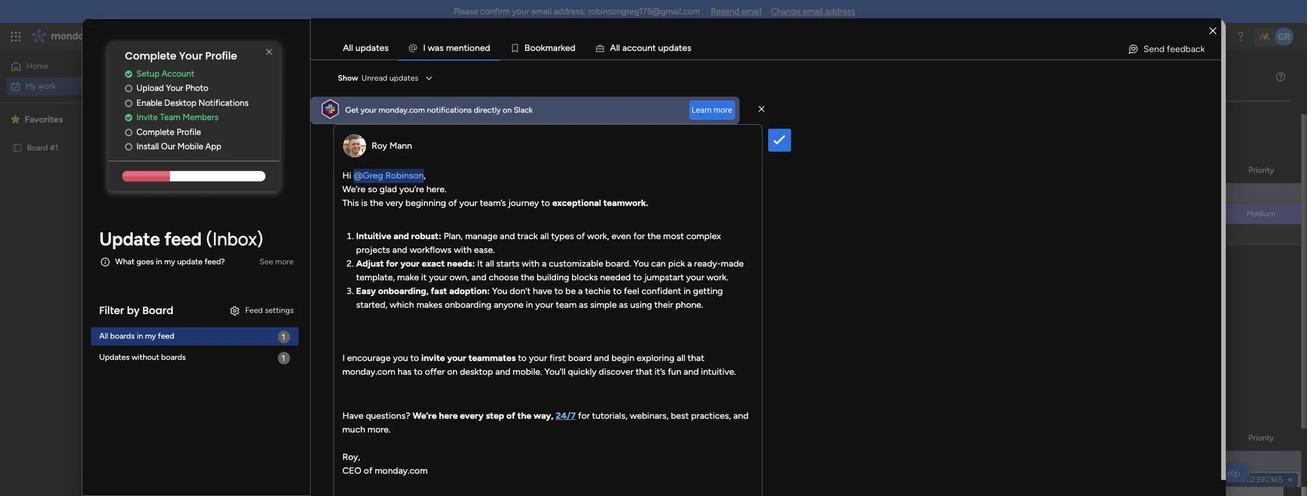 Task type: vqa. For each thing, say whether or not it's contained in the screenshot.
do
no



Task type: describe. For each thing, give the bounding box(es) containing it.
to left be
[[555, 286, 563, 296]]

using
[[630, 299, 652, 310]]

my for my work
[[25, 81, 36, 91]]

4 e from the left
[[682, 42, 687, 53]]

@greg robinson link
[[354, 168, 424, 183]]

change
[[771, 6, 801, 17]]

work for my
[[38, 81, 56, 91]]

2 c from the left
[[632, 42, 637, 53]]

circle o image for install
[[125, 143, 132, 151]]

a inside you don't have to be a techie to feel confident in getting started, which makes onboarding anyone in your team as simple as using their phone.
[[578, 286, 583, 296]]

0 vertical spatial profile
[[205, 49, 237, 63]]

3 e from the left
[[565, 42, 570, 53]]

1 email from the left
[[532, 6, 552, 17]]

more.
[[368, 424, 391, 435]]

feed settings button
[[225, 301, 298, 320]]

1 vertical spatial item
[[211, 229, 227, 239]]

more for see more
[[275, 257, 294, 267]]

board #1 list box
[[0, 135, 146, 226]]

(inbox)
[[206, 228, 263, 250]]

i for i w a s m e n t i o n e d
[[423, 42, 426, 53]]

see for see plans
[[200, 31, 214, 41]]

1 vertical spatial that
[[636, 366, 653, 377]]

in right goes
[[156, 257, 162, 267]]

4 o from the left
[[637, 42, 642, 53]]

a right "p"
[[674, 42, 679, 53]]

upload
[[136, 83, 164, 93]]

r
[[558, 42, 561, 53]]

your inside to your first board and begin exploring all that monday.com has to offer on desktop and mobile. you'll quickly discover that it's fun and intuitive.
[[529, 352, 547, 363]]

1 vertical spatial /
[[246, 310, 251, 324]]

of right step
[[507, 410, 515, 421]]

all boards in my feed
[[99, 331, 174, 341]]

d for a l l a c c o u n t u p d a t e s
[[669, 42, 674, 53]]

their
[[655, 299, 673, 310]]

check circle image for setup
[[125, 70, 132, 78]]

of inside roy, ceo of monday.com
[[364, 465, 373, 476]]

your right the invite
[[447, 352, 466, 363]]

see plans
[[200, 31, 235, 41]]

has
[[398, 366, 412, 377]]

your right the confirm in the left of the page
[[512, 6, 529, 17]]

1 vertical spatial feed
[[158, 331, 174, 341]]

monday.com inside to your first board and begin exploring all that monday.com has to offer on desktop and mobile. you'll quickly discover that it's fun and intuitive.
[[342, 366, 395, 377]]

goes
[[137, 257, 154, 267]]

updates without boards
[[99, 353, 186, 362]]

i w a s m e n t i o n e d
[[423, 42, 490, 53]]

help button
[[1210, 464, 1250, 482]]

help
[[1220, 467, 1241, 479]]

all inside it all starts with a customizable board. you can pick a ready-made template, make it your own, and choose the building blocks needed to jumpstart your work.
[[486, 258, 494, 269]]

new for new item
[[173, 118, 190, 128]]

jumpstart
[[644, 272, 684, 283]]

i for i encourage you to invite your teammates
[[342, 352, 345, 363]]

all updates
[[343, 42, 389, 53]]

to up mobile.
[[518, 352, 527, 363]]

a l l a c c o u n t u p d a t e s
[[610, 42, 692, 53]]

track
[[517, 231, 538, 241]]

0 vertical spatial feed
[[164, 228, 202, 250]]

easy
[[356, 286, 376, 296]]

blocks
[[572, 272, 598, 283]]

the inside hi @greg robinson , we're so glad you're here. this is the very beginning of your team's journey to exceptional teamwork.
[[370, 197, 384, 208]]

2 k from the left
[[561, 42, 565, 53]]

your up the 'done'
[[361, 105, 377, 115]]

a right pick
[[688, 258, 692, 269]]

0 vertical spatial /
[[240, 165, 245, 180]]

and right fun
[[684, 366, 699, 377]]

robinson
[[385, 170, 424, 181]]

and left the track
[[500, 231, 515, 241]]

email for change email address
[[803, 6, 823, 17]]

your inside hi @greg robinson , we're so glad you're here. this is the very beginning of your team's journey to exceptional teamwork.
[[459, 197, 478, 208]]

p
[[664, 42, 669, 53]]

board
[[568, 352, 592, 363]]

select product image
[[10, 31, 22, 42]]

d for i w a s m e n t i o n e d
[[485, 42, 490, 53]]

m for e
[[446, 42, 454, 53]]

my for update
[[164, 257, 175, 267]]

b
[[525, 42, 530, 53]]

0 vertical spatial that
[[688, 352, 705, 363]]

favorites
[[25, 114, 63, 124]]

on inside to your first board and begin exploring all that monday.com has to offer on desktop and mobile. you'll quickly discover that it's fun and intuitive.
[[447, 366, 458, 377]]

mann
[[390, 140, 412, 151]]

have questions? we're here every step of the way, 24/7
[[342, 410, 576, 421]]

+
[[187, 229, 192, 239]]

updates
[[99, 353, 130, 362]]

board.
[[606, 258, 631, 269]]

and right strengths
[[252, 477, 265, 487]]

directly
[[474, 105, 501, 115]]

settings
[[265, 305, 294, 315]]

your up the make
[[401, 258, 420, 269]]

photo
[[185, 83, 208, 93]]

0 vertical spatial item
[[205, 189, 221, 199]]

my for feed
[[145, 331, 156, 341]]

see more button
[[255, 253, 298, 271]]

302390365
[[1242, 475, 1284, 485]]

see plans button
[[185, 28, 240, 45]]

search image
[[311, 119, 320, 128]]

all for all boards in my feed
[[99, 331, 108, 341]]

1 o from the left
[[470, 42, 475, 53]]

confirm
[[480, 6, 510, 17]]

complete profile
[[136, 127, 201, 137]]

is
[[361, 197, 368, 208]]

id:
[[1230, 475, 1240, 485]]

enable desktop notifications
[[136, 98, 249, 108]]

desktop
[[164, 98, 196, 108]]

work
[[202, 66, 248, 92]]

strengths
[[216, 477, 250, 487]]

and down teammates
[[496, 366, 511, 377]]

1 vertical spatial dapulse x slim image
[[759, 104, 765, 115]]

1 horizontal spatial boards
[[161, 353, 186, 362]]

members
[[183, 112, 219, 123]]

in down don't
[[526, 299, 533, 310]]

circle o image
[[125, 128, 132, 137]]

this week / 0 items
[[193, 310, 281, 324]]

install
[[136, 142, 159, 152]]

i encourage you to invite your teammates
[[342, 352, 516, 363]]

complex
[[686, 231, 721, 241]]

intuitive.
[[701, 366, 736, 377]]

more for learn more
[[714, 105, 732, 114]]

a up building
[[542, 258, 547, 269]]

plan,
[[444, 231, 463, 241]]

email for resend email
[[742, 6, 762, 17]]

this inside hi @greg robinson , we're so glad you're here. this is the very beginning of your team's journey to exceptional teamwork.
[[342, 197, 359, 208]]

your up fast
[[429, 272, 447, 283]]

tutorials,
[[592, 410, 628, 421]]

1 priority from the top
[[1249, 165, 1275, 175]]

items inside this week / 0 items
[[261, 313, 281, 323]]

to right 'has'
[[414, 366, 423, 377]]

own,
[[450, 272, 469, 283]]

address:
[[554, 6, 586, 17]]

1 vertical spatial board
[[142, 303, 173, 317]]

in up phone. in the bottom of the page
[[684, 286, 691, 296]]

your inside you don't have to be a techie to feel confident in getting started, which makes onboarding anyone in your team as simple as using their phone.
[[536, 299, 554, 310]]

0 vertical spatial dapulse x slim image
[[262, 45, 276, 59]]

you'll
[[545, 366, 566, 377]]

1 horizontal spatial on
[[503, 105, 512, 115]]

2 as from the left
[[619, 299, 628, 310]]

a left i
[[435, 42, 440, 53]]

upload your photo link
[[125, 82, 280, 95]]

id: 302390365
[[1230, 475, 1284, 485]]

customizable
[[549, 258, 603, 269]]

24/7 link
[[556, 410, 576, 421]]

all inside plan, manage and track all types of work, even for the most complex projects and workflows with ease.
[[540, 231, 549, 241]]

your down ready-
[[686, 272, 705, 283]]

webinars,
[[630, 410, 669, 421]]

1 s from the left
[[440, 42, 444, 53]]

work for monday
[[92, 30, 113, 43]]

circle o image for upload
[[125, 84, 132, 93]]

help image
[[1235, 31, 1247, 42]]

by
[[127, 303, 140, 317]]

3 t from the left
[[679, 42, 682, 53]]

feed?
[[205, 257, 225, 267]]

0 vertical spatial monday.com
[[379, 105, 425, 115]]

1 e from the left
[[454, 42, 459, 53]]

2 o from the left
[[530, 42, 536, 53]]

my work
[[25, 81, 56, 91]]

filter by board
[[99, 303, 173, 317]]

you don't have to be a techie to feel confident in getting started, which makes onboarding anyone in your team as simple as using their phone.
[[356, 286, 723, 310]]

greg robinson image
[[1276, 27, 1294, 46]]

week
[[216, 310, 243, 324]]

app
[[205, 142, 221, 152]]

for tutorials, webinars, best practices, and much more.
[[342, 410, 749, 435]]

hi
[[342, 170, 351, 181]]



Task type: locate. For each thing, give the bounding box(es) containing it.
1 check circle image from the top
[[125, 70, 132, 78]]

plans
[[216, 31, 235, 41]]

0 vertical spatial we're
[[342, 184, 366, 195]]

1 horizontal spatial with
[[522, 258, 540, 269]]

resend email
[[711, 6, 762, 17]]

0 horizontal spatial as
[[579, 299, 588, 310]]

0 horizontal spatial i
[[342, 352, 345, 363]]

home
[[26, 61, 48, 71]]

upload your photo
[[136, 83, 208, 93]]

0 vertical spatial board
[[27, 142, 48, 152]]

Filter dashboard by text search field
[[217, 114, 325, 133]]

and inside for tutorials, webinars, best practices, and much more.
[[734, 410, 749, 421]]

0 horizontal spatial m
[[446, 42, 454, 53]]

id: 302390365 element
[[1226, 473, 1298, 487]]

complete for complete your profile
[[125, 49, 177, 63]]

so
[[368, 184, 377, 195]]

1 horizontal spatial we're
[[413, 410, 437, 421]]

d right r in the left top of the page
[[570, 42, 576, 53]]

priority up medium
[[1249, 165, 1275, 175]]

tab list containing all updates
[[333, 37, 1221, 60]]

notifications
[[427, 105, 472, 115]]

address
[[826, 6, 856, 17]]

change email address link
[[771, 6, 856, 17]]

1 vertical spatial all
[[486, 258, 494, 269]]

it all starts with a customizable board. you can pick a ready-made template, make it your own, and choose the building blocks needed to jumpstart your work.
[[356, 258, 744, 283]]

please confirm your email address: robinsongreg175@gmail.com
[[454, 6, 700, 17]]

1 horizontal spatial for
[[578, 410, 590, 421]]

0 horizontal spatial profile
[[177, 127, 201, 137]]

1 vertical spatial with
[[522, 258, 540, 269]]

my
[[164, 257, 175, 267], [145, 331, 156, 341]]

2 vertical spatial for
[[578, 410, 590, 421]]

0 vertical spatial this
[[342, 197, 359, 208]]

1 vertical spatial more
[[275, 257, 294, 267]]

/ right the week
[[246, 310, 251, 324]]

2 email from the left
[[742, 6, 762, 17]]

my inside button
[[25, 81, 36, 91]]

0 horizontal spatial that
[[636, 366, 653, 377]]

teammates
[[469, 352, 516, 363]]

None search field
[[217, 114, 325, 133]]

your left 'team's' on the left of page
[[459, 197, 478, 208]]

0 down this week / 0 items
[[256, 354, 261, 364]]

e
[[454, 42, 459, 53], [480, 42, 485, 53], [565, 42, 570, 53], [682, 42, 687, 53]]

more right learn
[[714, 105, 732, 114]]

0 horizontal spatial my
[[145, 331, 156, 341]]

l right a
[[618, 42, 620, 53]]

getting
[[693, 286, 723, 296]]

0 vertical spatial with
[[454, 244, 472, 255]]

1 vertical spatial 1
[[282, 354, 285, 363]]

e right r in the left top of the page
[[565, 42, 570, 53]]

i left w
[[423, 42, 426, 53]]

1 vertical spatial we're
[[413, 410, 437, 421]]

1 horizontal spatial /
[[246, 310, 251, 324]]

1 vertical spatial work
[[38, 81, 56, 91]]

be
[[566, 286, 576, 296]]

circle o image for enable
[[125, 99, 132, 107]]

for right even
[[634, 231, 645, 241]]

see more
[[260, 257, 294, 267]]

to inside it all starts with a customizable board. you can pick a ready-made template, make it your own, and choose the building blocks needed to jumpstart your work.
[[633, 272, 642, 283]]

in up updates without boards
[[137, 331, 143, 341]]

l
[[616, 42, 618, 53], [618, 42, 620, 53]]

see for see more
[[260, 257, 273, 267]]

0 horizontal spatial all
[[486, 258, 494, 269]]

complete up setup on the top left
[[125, 49, 177, 63]]

and right practices, at the bottom right
[[734, 410, 749, 421]]

1 horizontal spatial updates
[[390, 73, 419, 83]]

fun
[[668, 366, 682, 377]]

1 k from the left
[[541, 42, 545, 53]]

a
[[610, 42, 616, 53]]

new for new item
[[186, 189, 203, 199]]

2 u from the left
[[658, 42, 664, 53]]

0 vertical spatial complete
[[125, 49, 177, 63]]

1 circle o image from the top
[[125, 84, 132, 93]]

b o o k m a r k e d
[[525, 42, 576, 53]]

0 horizontal spatial more
[[275, 257, 294, 267]]

your for photo
[[166, 83, 183, 93]]

new
[[173, 118, 190, 128], [186, 189, 203, 199]]

1 horizontal spatial n
[[475, 42, 480, 53]]

work
[[92, 30, 113, 43], [38, 81, 56, 91]]

o left "p"
[[637, 42, 642, 53]]

2 vertical spatial monday.com
[[375, 465, 428, 476]]

1 vertical spatial you
[[492, 286, 508, 296]]

monday.com down encourage
[[342, 366, 395, 377]]

1 d from the left
[[485, 42, 490, 53]]

0 horizontal spatial work
[[38, 81, 56, 91]]

check circle image for invite
[[125, 113, 132, 122]]

0 horizontal spatial for
[[386, 258, 398, 269]]

complete your profile
[[125, 49, 237, 63]]

0 horizontal spatial all
[[99, 331, 108, 341]]

simple
[[590, 299, 617, 310]]

0 vertical spatial new
[[173, 118, 190, 128]]

you inside it all starts with a customizable board. you can pick a ready-made template, make it your own, and choose the building blocks needed to jumpstart your work.
[[634, 258, 649, 269]]

s right w
[[440, 42, 444, 53]]

my up without
[[145, 331, 156, 341]]

1 horizontal spatial as
[[619, 299, 628, 310]]

step
[[486, 410, 504, 421]]

/ left 2
[[240, 165, 245, 180]]

your for profile
[[179, 49, 203, 63]]

e right i
[[480, 42, 485, 53]]

complete for complete profile
[[136, 127, 175, 137]]

feed up without
[[158, 331, 174, 341]]

1 vertical spatial boards
[[161, 353, 186, 362]]

1 down settings
[[282, 354, 285, 363]]

1 up '0 items'
[[282, 332, 285, 342]]

items inside overdue / 2 items
[[254, 169, 274, 179]]

check circle image
[[125, 70, 132, 78], [125, 113, 132, 122]]

my for my work
[[172, 66, 198, 92]]

onboarding,
[[378, 286, 429, 296]]

1
[[282, 332, 285, 342], [282, 354, 285, 363]]

see inside 'see more' button
[[260, 257, 273, 267]]

1 horizontal spatial you
[[634, 258, 649, 269]]

o left r in the left top of the page
[[530, 42, 536, 53]]

24/7
[[556, 410, 576, 421]]

of inside hi @greg robinson , we're so glad you're here. this is the very beginning of your team's journey to exceptional teamwork.
[[449, 197, 457, 208]]

0 horizontal spatial see
[[200, 31, 214, 41]]

circle o image left upload
[[125, 84, 132, 93]]

3 email from the left
[[803, 6, 823, 17]]

my work button
[[7, 77, 123, 95]]

i left encourage
[[342, 352, 345, 363]]

u down robinsongreg175@gmail.com
[[658, 42, 664, 53]]

identify
[[186, 477, 214, 487]]

0 vertical spatial my
[[164, 257, 175, 267]]

of inside plan, manage and track all types of work, even for the most complex projects and workflows with ease.
[[576, 231, 585, 241]]

3 circle o image from the top
[[125, 143, 132, 151]]

account
[[162, 69, 194, 79]]

that left "it's" at the bottom right of page
[[636, 366, 653, 377]]

all updates link
[[334, 37, 398, 59]]

d right i
[[485, 42, 490, 53]]

to
[[541, 197, 550, 208], [633, 272, 642, 283], [555, 286, 563, 296], [613, 286, 622, 296], [410, 352, 419, 363], [518, 352, 527, 363], [414, 366, 423, 377]]

item down overdue
[[205, 189, 221, 199]]

all
[[343, 42, 353, 53], [99, 331, 108, 341]]

2 horizontal spatial n
[[648, 42, 653, 53]]

1 vertical spatial check circle image
[[125, 113, 132, 122]]

we're inside hi @greg robinson , we're so glad you're here. this is the very beginning of your team's journey to exceptional teamwork.
[[342, 184, 366, 195]]

confident
[[642, 286, 682, 296]]

item right add
[[211, 229, 227, 239]]

for up the make
[[386, 258, 398, 269]]

boards right without
[[161, 353, 186, 362]]

the right the is
[[370, 197, 384, 208]]

adjust for your exact needs:
[[356, 258, 475, 269]]

1 horizontal spatial dapulse x slim image
[[759, 104, 765, 115]]

1 horizontal spatial this
[[342, 197, 359, 208]]

as
[[579, 299, 588, 310], [619, 299, 628, 310]]

very
[[386, 197, 403, 208]]

to inside hi @greg robinson , we're so glad you're here. this is the very beginning of your team's journey to exceptional teamwork.
[[541, 197, 550, 208]]

to down 'needed'
[[613, 286, 622, 296]]

1 horizontal spatial all
[[343, 42, 353, 53]]

enable desktop notifications link
[[125, 97, 280, 109]]

m left r in the left top of the page
[[545, 42, 553, 53]]

2 d from the left
[[570, 42, 576, 53]]

0 inside this week / 0 items
[[254, 313, 259, 323]]

a right a
[[623, 42, 627, 53]]

see inside see plans button
[[200, 31, 214, 41]]

exceptional
[[552, 197, 601, 208]]

1 horizontal spatial my
[[164, 257, 175, 267]]

tab list
[[333, 37, 1221, 60]]

a right b
[[553, 42, 558, 53]]

2 l from the left
[[618, 42, 620, 53]]

1 vertical spatial for
[[386, 258, 398, 269]]

1 horizontal spatial d
[[570, 42, 576, 53]]

of left work,
[[576, 231, 585, 241]]

as down "feel"
[[619, 299, 628, 310]]

circle o image down circle o icon
[[125, 143, 132, 151]]

1 c from the left
[[627, 42, 632, 53]]

2 t from the left
[[653, 42, 656, 53]]

2 1 from the top
[[282, 354, 285, 363]]

1 l from the left
[[616, 42, 618, 53]]

email right change
[[803, 6, 823, 17]]

2 priority from the top
[[1249, 433, 1275, 443]]

you down choose
[[492, 286, 508, 296]]

0 horizontal spatial email
[[532, 6, 552, 17]]

intuitive
[[356, 231, 391, 241]]

0 horizontal spatial updates
[[356, 42, 389, 53]]

what
[[115, 257, 135, 267]]

0 vertical spatial for
[[634, 231, 645, 241]]

invite team members
[[136, 112, 219, 123]]

you inside you don't have to be a techie to feel confident in getting started, which makes onboarding anyone in your team as simple as using their phone.
[[492, 286, 508, 296]]

template,
[[356, 272, 395, 283]]

monday.com up hide done items
[[379, 105, 425, 115]]

updates inside tab list
[[356, 42, 389, 53]]

this left the is
[[342, 197, 359, 208]]

1 vertical spatial priority
[[1249, 433, 1275, 443]]

1 u from the left
[[642, 42, 648, 53]]

which
[[390, 299, 414, 310]]

d down robinsongreg175@gmail.com
[[669, 42, 674, 53]]

1 vertical spatial my
[[145, 331, 156, 341]]

robinsongreg175@gmail.com
[[588, 6, 700, 17]]

for inside for tutorials, webinars, best practices, and much more.
[[578, 410, 590, 421]]

on right offer
[[447, 366, 458, 377]]

work right monday
[[92, 30, 113, 43]]

1 vertical spatial your
[[166, 83, 183, 93]]

close image
[[1210, 27, 1217, 35]]

to up "feel"
[[633, 272, 642, 283]]

beginning
[[406, 197, 446, 208]]

check circle image inside setup account link
[[125, 70, 132, 78]]

complete profile link
[[125, 126, 280, 139]]

0 vertical spatial 1
[[282, 332, 285, 342]]

3 o from the left
[[536, 42, 541, 53]]

favorites button
[[8, 110, 114, 129]]

learn more button
[[689, 101, 735, 119]]

easy onboarding, fast adoption:
[[356, 286, 490, 296]]

2 horizontal spatial for
[[634, 231, 645, 241]]

1 horizontal spatial email
[[742, 6, 762, 17]]

0 horizontal spatial t
[[464, 42, 468, 53]]

and down intuitive and robust:
[[392, 244, 408, 255]]

1 vertical spatial profile
[[177, 127, 201, 137]]

e right "p"
[[682, 42, 687, 53]]

email right resend
[[742, 6, 762, 17]]

your down account
[[166, 83, 183, 93]]

of
[[449, 197, 457, 208], [576, 231, 585, 241], [507, 410, 515, 421], [364, 465, 373, 476]]

profile down see plans in the left top of the page
[[205, 49, 237, 63]]

circle o image
[[125, 84, 132, 93], [125, 99, 132, 107], [125, 143, 132, 151]]

0 horizontal spatial dapulse x slim image
[[262, 45, 276, 59]]

m left i
[[446, 42, 454, 53]]

1 for updates without boards
[[282, 354, 285, 363]]

2 s from the left
[[687, 42, 692, 53]]

the left way, at the bottom left of page
[[518, 410, 532, 421]]

0 vertical spatial boards
[[110, 331, 135, 341]]

dapulse x slim image
[[262, 45, 276, 59], [759, 104, 765, 115]]

2 n from the left
[[475, 42, 480, 53]]

3 d from the left
[[669, 42, 674, 53]]

w
[[428, 42, 435, 53]]

to right journey
[[541, 197, 550, 208]]

2 check circle image from the top
[[125, 113, 132, 122]]

board right by
[[142, 303, 173, 317]]

m for a
[[545, 42, 553, 53]]

1 vertical spatial i
[[342, 352, 345, 363]]

you
[[393, 352, 408, 363]]

1 horizontal spatial my
[[172, 66, 198, 92]]

please
[[454, 6, 478, 17]]

see down (inbox)
[[260, 257, 273, 267]]

3 n from the left
[[648, 42, 653, 53]]

n left i
[[459, 42, 464, 53]]

1 horizontal spatial see
[[260, 257, 273, 267]]

circle o image left enable
[[125, 99, 132, 107]]

#1
[[50, 142, 58, 152]]

1 horizontal spatial s
[[687, 42, 692, 53]]

and inside it all starts with a customizable board. you can pick a ready-made template, make it your own, and choose the building blocks needed to jumpstart your work.
[[471, 272, 487, 283]]

new inside button
[[173, 118, 190, 128]]

1 1 from the top
[[282, 332, 285, 342]]

0 vertical spatial updates
[[356, 42, 389, 53]]

your
[[512, 6, 529, 17], [361, 105, 377, 115], [459, 197, 478, 208], [401, 258, 420, 269], [429, 272, 447, 283], [686, 272, 705, 283], [536, 299, 554, 310], [447, 352, 466, 363], [529, 352, 547, 363]]

that up intuitive.
[[688, 352, 705, 363]]

new item button
[[169, 114, 213, 133]]

0 horizontal spatial board
[[27, 142, 48, 152]]

you left the can
[[634, 258, 649, 269]]

o right b
[[536, 42, 541, 53]]

2 horizontal spatial all
[[677, 352, 686, 363]]

all inside to your first board and begin exploring all that monday.com has to offer on desktop and mobile. you'll quickly discover that it's fun and intuitive.
[[677, 352, 686, 363]]

feed up update
[[164, 228, 202, 250]]

ceo
[[342, 465, 362, 476]]

1 horizontal spatial work
[[92, 30, 113, 43]]

u left "p"
[[642, 42, 648, 53]]

1 horizontal spatial u
[[658, 42, 664, 53]]

unread
[[362, 73, 388, 83]]

remove image
[[1286, 476, 1296, 485]]

n left "p"
[[648, 42, 653, 53]]

o down please
[[470, 42, 475, 53]]

1 vertical spatial 0
[[256, 354, 261, 364]]

circle o image inside enable desktop notifications link
[[125, 99, 132, 107]]

2 horizontal spatial t
[[679, 42, 682, 53]]

1 for all boards in my feed
[[282, 332, 285, 342]]

monday.com inside roy, ceo of monday.com
[[375, 465, 428, 476]]

more up settings
[[275, 257, 294, 267]]

0 horizontal spatial this
[[193, 310, 214, 324]]

the inside it all starts with a customizable board. you can pick a ready-made template, make it your own, and choose the building blocks needed to jumpstart your work.
[[521, 272, 535, 283]]

with inside plan, manage and track all types of work, even for the most complex projects and workflows with ease.
[[454, 244, 472, 255]]

items
[[389, 118, 409, 128], [254, 169, 274, 179], [261, 313, 281, 323], [263, 354, 283, 364]]

work inside my work button
[[38, 81, 56, 91]]

1 vertical spatial all
[[99, 331, 108, 341]]

with down plan, manage and track all types of work, even for the most complex projects and workflows with ease.
[[522, 258, 540, 269]]

updates right unread
[[390, 73, 419, 83]]

complete up install
[[136, 127, 175, 137]]

starts
[[496, 258, 520, 269]]

public board image
[[12, 142, 23, 153]]

low
[[1254, 477, 1269, 486]]

2 circle o image from the top
[[125, 99, 132, 107]]

+ add item
[[187, 229, 227, 239]]

all right it on the bottom of the page
[[486, 258, 494, 269]]

0 vertical spatial check circle image
[[125, 70, 132, 78]]

get
[[345, 105, 359, 115]]

and down it on the bottom of the page
[[471, 272, 487, 283]]

circle o image inside install our mobile app link
[[125, 143, 132, 151]]

the left most
[[648, 231, 661, 241]]

0 vertical spatial priority
[[1249, 165, 1275, 175]]

don't
[[510, 286, 531, 296]]

with inside it all starts with a customizable board. you can pick a ready-made template, make it your own, and choose the building blocks needed to jumpstart your work.
[[522, 258, 540, 269]]

1 t from the left
[[464, 42, 468, 53]]

and left "robust:"
[[394, 231, 409, 241]]

all up updates
[[99, 331, 108, 341]]

1 vertical spatial see
[[260, 257, 273, 267]]

2 vertical spatial circle o image
[[125, 143, 132, 151]]

1 as from the left
[[579, 299, 588, 310]]

all for all updates
[[343, 42, 353, 53]]

ready-
[[694, 258, 721, 269]]

check circle image inside invite team members link
[[125, 113, 132, 122]]

onboarding
[[445, 299, 492, 310]]

0 vertical spatial more
[[714, 105, 732, 114]]

my left update
[[164, 257, 175, 267]]

see left plans
[[200, 31, 214, 41]]

roy, ceo of monday.com
[[342, 451, 428, 476]]

and up the discover
[[594, 352, 609, 363]]

practices,
[[691, 410, 731, 421]]

1 n from the left
[[459, 42, 464, 53]]

n right i
[[475, 42, 480, 53]]

v2 star 2 image
[[11, 112, 20, 126]]

enable
[[136, 98, 162, 108]]

1 horizontal spatial that
[[688, 352, 705, 363]]

to right 'you'
[[410, 352, 419, 363]]

2
[[248, 169, 252, 179]]

search everything image
[[1210, 31, 1222, 42]]

check circle image left setup on the top left
[[125, 70, 132, 78]]

2 m from the left
[[545, 42, 553, 53]]

2 horizontal spatial email
[[803, 6, 823, 17]]

plan, manage and track all types of work, even for the most complex projects and workflows with ease.
[[356, 231, 721, 255]]

0 horizontal spatial you
[[492, 286, 508, 296]]

board #1
[[27, 142, 58, 152]]

you're
[[399, 184, 424, 195]]

needs:
[[447, 258, 475, 269]]

work down 'home'
[[38, 81, 56, 91]]

1 horizontal spatial more
[[714, 105, 732, 114]]

setup account link
[[125, 67, 280, 80]]

0 horizontal spatial d
[[485, 42, 490, 53]]

2 e from the left
[[480, 42, 485, 53]]

0 vertical spatial all
[[540, 231, 549, 241]]

show
[[338, 73, 359, 83]]

1 horizontal spatial board
[[142, 303, 173, 317]]

boards
[[110, 331, 135, 341], [161, 353, 186, 362]]

1 vertical spatial circle o image
[[125, 99, 132, 107]]

for inside plan, manage and track all types of work, even for the most complex projects and workflows with ease.
[[634, 231, 645, 241]]

1 vertical spatial updates
[[390, 73, 419, 83]]

0 left settings
[[254, 313, 259, 323]]

circle o image inside upload your photo link
[[125, 84, 132, 93]]

the inside plan, manage and track all types of work, even for the most complex projects and workflows with ease.
[[648, 231, 661, 241]]

1 vertical spatial complete
[[136, 127, 175, 137]]

all inside tab list
[[343, 42, 353, 53]]

resend
[[711, 6, 740, 17]]

customize button
[[414, 114, 475, 133]]

board inside list box
[[27, 142, 48, 152]]

l down robinsongreg175@gmail.com
[[616, 42, 618, 53]]

1 m from the left
[[446, 42, 454, 53]]

1 horizontal spatial k
[[561, 42, 565, 53]]

on
[[503, 105, 512, 115], [447, 366, 458, 377]]

m
[[446, 42, 454, 53], [545, 42, 553, 53]]

manage
[[465, 231, 498, 241]]

profile up mobile
[[177, 127, 201, 137]]

your up setup account link
[[179, 49, 203, 63]]

1 horizontal spatial all
[[540, 231, 549, 241]]

e left i
[[454, 42, 459, 53]]

way,
[[534, 410, 554, 421]]



